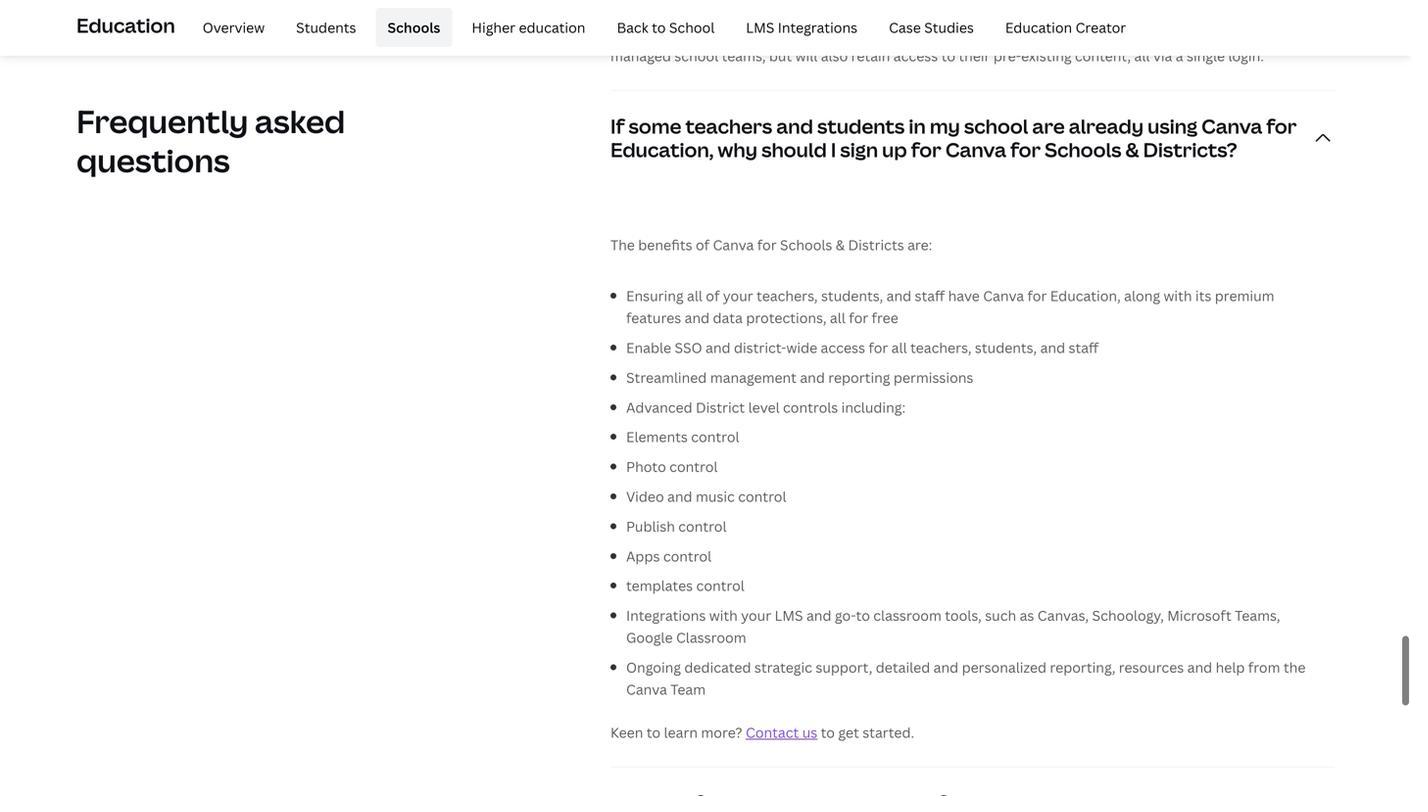 Task type: locate. For each thing, give the bounding box(es) containing it.
0 horizontal spatial education,
[[611, 136, 714, 163]]

new
[[1294, 25, 1321, 44]]

0 vertical spatial your
[[734, 25, 764, 44]]

of for all
[[706, 287, 720, 305]]

canva right 'benefits'
[[713, 236, 754, 254]]

to right back
[[652, 18, 666, 37]]

of for benefits
[[696, 236, 710, 254]]

with left its
[[1164, 287, 1192, 305]]

will right but
[[795, 47, 818, 65]]

started.
[[863, 724, 914, 742]]

studies
[[924, 18, 974, 37]]

1 vertical spatial students,
[[975, 339, 1037, 357]]

retain
[[851, 47, 890, 65]]

1 vertical spatial of
[[706, 287, 720, 305]]

1 vertical spatial integrations
[[626, 607, 706, 625]]

will up content,
[[1079, 25, 1102, 44]]

their left new
[[1259, 25, 1290, 44]]

for down free at the right of the page
[[869, 339, 888, 357]]

0 vertical spatial school
[[768, 25, 812, 44]]

login.
[[1228, 47, 1264, 65]]

1 horizontal spatial school
[[768, 25, 812, 44]]

personalized
[[962, 658, 1047, 677]]

1 vertical spatial teachers,
[[910, 339, 972, 357]]

controls
[[783, 398, 838, 417]]

2 vertical spatial schools
[[780, 236, 832, 254]]

1 horizontal spatial integrations
[[778, 18, 858, 37]]

control down district
[[691, 428, 739, 447]]

students, up free at the right of the page
[[821, 287, 883, 305]]

education,
[[611, 136, 714, 163], [1050, 287, 1121, 305]]

0 horizontal spatial staff
[[915, 287, 945, 305]]

1 vertical spatial education,
[[1050, 287, 1121, 305]]

1 vertical spatial lms
[[775, 607, 803, 625]]

frequently
[[76, 100, 248, 143]]

your
[[734, 25, 764, 44], [723, 287, 753, 305], [741, 607, 771, 625]]

should
[[761, 136, 827, 163]]

learn
[[664, 724, 698, 742]]

once
[[696, 25, 731, 44]]

0 vertical spatial staff
[[915, 287, 945, 305]]

control right music
[[738, 487, 786, 506]]

with left canva,
[[960, 25, 989, 44]]

0 vertical spatial students,
[[821, 287, 883, 305]]

lms
[[746, 18, 774, 37], [775, 607, 803, 625]]

school right my
[[964, 113, 1028, 140]]

0 horizontal spatial will
[[795, 47, 818, 65]]

your inside no problem. once your school or districts integrates with canva, users will not only gain access to their new managed school teams, but will also retain access to their pre-existing content, all via a single login.
[[734, 25, 764, 44]]

support,
[[816, 658, 872, 677]]

ongoing
[[626, 658, 681, 677]]

or
[[815, 25, 829, 44]]

case studies link
[[877, 8, 986, 47]]

students, down have
[[975, 339, 1037, 357]]

for left free at the right of the page
[[849, 309, 868, 327]]

canva
[[1202, 113, 1262, 140], [945, 136, 1006, 163], [713, 236, 754, 254], [983, 287, 1024, 305], [626, 680, 667, 699]]

0 horizontal spatial their
[[959, 47, 990, 65]]

education, left along
[[1050, 287, 1121, 305]]

control for elements control
[[691, 428, 739, 447]]

education, inside ensuring all of your teachers, students, and staff have canva for education, along with its premium features and data protections, all for free
[[1050, 287, 1121, 305]]

education, left why
[[611, 136, 714, 163]]

& left the using on the right
[[1126, 136, 1139, 163]]

google
[[626, 629, 673, 647]]

data
[[713, 309, 743, 327]]

education inside "link"
[[1005, 18, 1072, 37]]

lms up strategic
[[775, 607, 803, 625]]

1 vertical spatial will
[[795, 47, 818, 65]]

of right 'benefits'
[[696, 236, 710, 254]]

2 horizontal spatial schools
[[1045, 136, 1122, 163]]

ongoing dedicated strategic support, detailed and personalized reporting, resources and help from the canva team
[[626, 658, 1306, 699]]

control up templates control
[[663, 547, 712, 566]]

district
[[696, 398, 745, 417]]

students
[[817, 113, 905, 140]]

to left classroom
[[856, 607, 870, 625]]

1 vertical spatial access
[[894, 47, 938, 65]]

school
[[669, 18, 715, 37]]

the benefits of canva for schools & districts are:
[[611, 236, 932, 254]]

some
[[629, 113, 681, 140]]

staff inside ensuring all of your teachers, students, and staff have canva for education, along with its premium features and data protections, all for free
[[915, 287, 945, 305]]

2 horizontal spatial school
[[964, 113, 1028, 140]]

control
[[691, 428, 739, 447], [669, 458, 718, 476], [738, 487, 786, 506], [678, 517, 727, 536], [663, 547, 712, 566], [696, 577, 745, 595]]

all right ensuring
[[687, 287, 703, 305]]

0 vertical spatial of
[[696, 236, 710, 254]]

templates
[[626, 577, 693, 595]]

streamlined
[[626, 368, 707, 387]]

1 vertical spatial &
[[836, 236, 845, 254]]

0 horizontal spatial integrations
[[626, 607, 706, 625]]

0 vertical spatial will
[[1079, 25, 1102, 44]]

if
[[611, 113, 625, 140]]

0 horizontal spatial &
[[836, 236, 845, 254]]

1 vertical spatial your
[[723, 287, 753, 305]]

your inside ensuring all of your teachers, students, and staff have canva for education, along with its premium features and data protections, all for free
[[723, 287, 753, 305]]

classroom
[[676, 629, 746, 647]]

2 horizontal spatial access
[[1193, 25, 1238, 44]]

using
[[1148, 113, 1198, 140]]

access
[[1193, 25, 1238, 44], [894, 47, 938, 65], [821, 339, 865, 357]]

0 vertical spatial &
[[1126, 136, 1139, 163]]

0 horizontal spatial schools
[[388, 18, 440, 37]]

control down video and music control
[[678, 517, 727, 536]]

0 horizontal spatial students,
[[821, 287, 883, 305]]

2 vertical spatial with
[[709, 607, 738, 625]]

all left via
[[1134, 47, 1150, 65]]

schools inside schools link
[[388, 18, 440, 37]]

already
[[1069, 113, 1144, 140]]

i
[[831, 136, 836, 163]]

features
[[626, 309, 681, 327]]

integrations with your lms and go-to classroom tools, such as canvas, schoology, microsoft teams, google classroom
[[626, 607, 1280, 647]]

0 horizontal spatial with
[[709, 607, 738, 625]]

your inside integrations with your lms and go-to classroom tools, such as canvas, schoology, microsoft teams, google classroom
[[741, 607, 771, 625]]

access up single
[[1193, 25, 1238, 44]]

education
[[76, 12, 175, 39], [1005, 18, 1072, 37]]

integrations up google
[[626, 607, 706, 625]]

no problem. once your school or districts integrates with canva, users will not only gain access to their new managed school teams, but will also retain access to their pre-existing content, all via a single login.
[[611, 25, 1321, 65]]

education, inside if some teachers and students in my school are already using canva for education, why should i sign up for canva for schools & districts?
[[611, 136, 714, 163]]

0 vertical spatial education,
[[611, 136, 714, 163]]

0 horizontal spatial education
[[76, 12, 175, 39]]

of up data
[[706, 287, 720, 305]]

the
[[611, 236, 635, 254]]

with inside ensuring all of your teachers, students, and staff have canva for education, along with its premium features and data protections, all for free
[[1164, 287, 1192, 305]]

1 vertical spatial school
[[674, 47, 718, 65]]

if some teachers and students in my school are already using canva for education, why should i sign up for canva for schools & districts?
[[611, 113, 1297, 163]]

0 vertical spatial with
[[960, 25, 989, 44]]

apps control
[[626, 547, 712, 566]]

to right us
[[821, 724, 835, 742]]

with
[[960, 25, 989, 44], [1164, 287, 1192, 305], [709, 607, 738, 625]]

1 horizontal spatial &
[[1126, 136, 1139, 163]]

control up classroom
[[696, 577, 745, 595]]

1 vertical spatial their
[[959, 47, 990, 65]]

1 horizontal spatial students,
[[975, 339, 1037, 357]]

control down elements control
[[669, 458, 718, 476]]

schools left the districts
[[780, 236, 832, 254]]

but
[[769, 47, 792, 65]]

of inside ensuring all of your teachers, students, and staff have canva for education, along with its premium features and data protections, all for free
[[706, 287, 720, 305]]

of
[[696, 236, 710, 254], [706, 287, 720, 305]]

1 horizontal spatial their
[[1259, 25, 1290, 44]]

2 horizontal spatial with
[[1164, 287, 1192, 305]]

schools left the using on the right
[[1045, 136, 1122, 163]]

&
[[1126, 136, 1139, 163], [836, 236, 845, 254]]

& left the districts
[[836, 236, 845, 254]]

frequently asked questions
[[76, 100, 345, 182]]

resources
[[1119, 658, 1184, 677]]

0 vertical spatial integrations
[[778, 18, 858, 37]]

gain
[[1163, 25, 1190, 44]]

school
[[768, 25, 812, 44], [674, 47, 718, 65], [964, 113, 1028, 140]]

canva down 'ongoing'
[[626, 680, 667, 699]]

1 vertical spatial schools
[[1045, 136, 1122, 163]]

1 vertical spatial with
[[1164, 287, 1192, 305]]

access up reporting
[[821, 339, 865, 357]]

school down once
[[674, 47, 718, 65]]

0 vertical spatial schools
[[388, 18, 440, 37]]

teachers,
[[757, 287, 818, 305], [910, 339, 972, 357]]

menu bar
[[183, 8, 1138, 47]]

schools left higher
[[388, 18, 440, 37]]

to down studies at the top of page
[[941, 47, 955, 65]]

strategic
[[754, 658, 812, 677]]

students link
[[284, 8, 368, 47]]

with up classroom
[[709, 607, 738, 625]]

1 horizontal spatial education,
[[1050, 287, 1121, 305]]

0 horizontal spatial school
[[674, 47, 718, 65]]

creator
[[1076, 18, 1126, 37]]

for
[[1266, 113, 1297, 140], [911, 136, 941, 163], [1010, 136, 1041, 163], [757, 236, 777, 254], [1027, 287, 1047, 305], [849, 309, 868, 327], [869, 339, 888, 357]]

the
[[1284, 658, 1306, 677]]

lms up teams, on the right top of the page
[[746, 18, 774, 37]]

school up but
[[768, 25, 812, 44]]

2 vertical spatial school
[[964, 113, 1028, 140]]

2 vertical spatial access
[[821, 339, 865, 357]]

your for once
[[734, 25, 764, 44]]

their
[[1259, 25, 1290, 44], [959, 47, 990, 65]]

integrations up also
[[778, 18, 858, 37]]

teams,
[[1235, 607, 1280, 625]]

2 vertical spatial your
[[741, 607, 771, 625]]

are
[[1032, 113, 1065, 140]]

education for education
[[76, 12, 175, 39]]

1 vertical spatial staff
[[1069, 339, 1099, 357]]

students
[[296, 18, 356, 37]]

also
[[821, 47, 848, 65]]

teachers, up permissions
[[910, 339, 972, 357]]

students, inside ensuring all of your teachers, students, and staff have canva for education, along with its premium features and data protections, all for free
[[821, 287, 883, 305]]

1 horizontal spatial teachers,
[[910, 339, 972, 357]]

for right up
[[911, 136, 941, 163]]

1 horizontal spatial with
[[960, 25, 989, 44]]

your up teams, on the right top of the page
[[734, 25, 764, 44]]

teachers, up protections,
[[757, 287, 818, 305]]

integrates
[[890, 25, 957, 44]]

for up protections,
[[757, 236, 777, 254]]

via
[[1153, 47, 1172, 65]]

0 horizontal spatial teachers,
[[757, 287, 818, 305]]

dedicated
[[684, 658, 751, 677]]

their left the pre-
[[959, 47, 990, 65]]

0 vertical spatial teachers,
[[757, 287, 818, 305]]

schools inside if some teachers and students in my school are already using canva for education, why should i sign up for canva for schools & districts?
[[1045, 136, 1122, 163]]

1 horizontal spatial education
[[1005, 18, 1072, 37]]

education for education creator
[[1005, 18, 1072, 37]]

canva right have
[[983, 287, 1024, 305]]

your up data
[[723, 287, 753, 305]]

reporting
[[828, 368, 890, 387]]

access down integrates
[[894, 47, 938, 65]]

your up classroom
[[741, 607, 771, 625]]

control for templates control
[[696, 577, 745, 595]]

sign
[[840, 136, 878, 163]]

will
[[1079, 25, 1102, 44], [795, 47, 818, 65]]

all
[[1134, 47, 1150, 65], [687, 287, 703, 305], [830, 309, 846, 327], [891, 339, 907, 357]]

contact
[[746, 724, 799, 742]]

its
[[1195, 287, 1212, 305]]



Task type: describe. For each thing, give the bounding box(es) containing it.
ensuring all of your teachers, students, and staff have canva for education, along with its premium features and data protections, all for free
[[626, 287, 1274, 327]]

classroom
[[873, 607, 942, 625]]

0 vertical spatial access
[[1193, 25, 1238, 44]]

0 horizontal spatial access
[[821, 339, 865, 357]]

video and music control
[[626, 487, 786, 506]]

microsoft
[[1167, 607, 1232, 625]]

go-
[[835, 607, 856, 625]]

ensuring
[[626, 287, 684, 305]]

along
[[1124, 287, 1160, 305]]

in
[[909, 113, 926, 140]]

photo control
[[626, 458, 718, 476]]

case studies
[[889, 18, 974, 37]]

only
[[1131, 25, 1160, 44]]

management
[[710, 368, 797, 387]]

all down free at the right of the page
[[891, 339, 907, 357]]

control for photo control
[[669, 458, 718, 476]]

teams,
[[722, 47, 766, 65]]

apps
[[626, 547, 660, 566]]

canva inside ongoing dedicated strategic support, detailed and personalized reporting, resources and help from the canva team
[[626, 680, 667, 699]]

advanced
[[626, 398, 692, 417]]

lms integrations link
[[734, 8, 869, 47]]

keen
[[611, 724, 643, 742]]

schools link
[[376, 8, 452, 47]]

keen to learn more? contact us to get started.
[[611, 724, 914, 742]]

districts?
[[1143, 136, 1237, 163]]

0 vertical spatial their
[[1259, 25, 1290, 44]]

0 vertical spatial lms
[[746, 18, 774, 37]]

districts
[[848, 236, 904, 254]]

1 horizontal spatial staff
[[1069, 339, 1099, 357]]

managed
[[611, 47, 671, 65]]

single
[[1187, 47, 1225, 65]]

more?
[[701, 724, 742, 742]]

a
[[1176, 47, 1183, 65]]

higher education
[[472, 18, 585, 37]]

have
[[948, 287, 980, 305]]

education creator link
[[994, 8, 1138, 47]]

including:
[[841, 398, 906, 417]]

and inside if some teachers and students in my school are already using canva for education, why should i sign up for canva for schools & districts?
[[776, 113, 813, 140]]

canva inside ensuring all of your teachers, students, and staff have canva for education, along with its premium features and data protections, all for free
[[983, 287, 1024, 305]]

higher
[[472, 18, 516, 37]]

if some teachers and students in my school are already using canva for education, why should i sign up for canva for schools & districts? button
[[611, 91, 1335, 185]]

up
[[882, 136, 907, 163]]

integrations inside lms integrations link
[[778, 18, 858, 37]]

your for of
[[723, 287, 753, 305]]

teachers, inside ensuring all of your teachers, students, and staff have canva for education, along with its premium features and data protections, all for free
[[757, 287, 818, 305]]

1 horizontal spatial schools
[[780, 236, 832, 254]]

to up the login.
[[1241, 25, 1255, 44]]

such
[[985, 607, 1016, 625]]

1 horizontal spatial will
[[1079, 25, 1102, 44]]

music
[[696, 487, 735, 506]]

back
[[617, 18, 648, 37]]

education creator
[[1005, 18, 1126, 37]]

photo
[[626, 458, 666, 476]]

canva right the using on the right
[[1202, 113, 1262, 140]]

users
[[1040, 25, 1076, 44]]

for right "districts?"
[[1266, 113, 1297, 140]]

publish control
[[626, 517, 727, 536]]

free
[[872, 309, 898, 327]]

to right "keen"
[[647, 724, 661, 742]]

publish
[[626, 517, 675, 536]]

control for publish control
[[678, 517, 727, 536]]

premium
[[1215, 287, 1274, 305]]

& inside if some teachers and students in my school are already using canva for education, why should i sign up for canva for schools & districts?
[[1126, 136, 1139, 163]]

integrations inside integrations with your lms and go-to classroom tools, such as canvas, schoology, microsoft teams, google classroom
[[626, 607, 706, 625]]

back to school
[[617, 18, 715, 37]]

teachers
[[685, 113, 772, 140]]

all up 'enable sso and district-wide access for all teachers, students, and staff'
[[830, 309, 846, 327]]

from
[[1248, 658, 1280, 677]]

districts
[[833, 25, 887, 44]]

all inside no problem. once your school or districts integrates with canva, users will not only gain access to their new managed school teams, but will also retain access to their pre-existing content, all via a single login.
[[1134, 47, 1150, 65]]

asked
[[255, 100, 345, 143]]

to inside integrations with your lms and go-to classroom tools, such as canvas, schoology, microsoft teams, google classroom
[[856, 607, 870, 625]]

tools,
[[945, 607, 982, 625]]

contact us link
[[746, 724, 818, 742]]

control for apps control
[[663, 547, 712, 566]]

canva,
[[992, 25, 1037, 44]]

video
[[626, 487, 664, 506]]

team
[[671, 680, 706, 699]]

problem.
[[633, 25, 693, 44]]

district-
[[734, 339, 786, 357]]

lms integrations
[[746, 18, 858, 37]]

canvas,
[[1038, 607, 1089, 625]]

for right my
[[1010, 136, 1041, 163]]

my
[[930, 113, 960, 140]]

advanced district level controls including:
[[626, 398, 906, 417]]

and inside integrations with your lms and go-to classroom tools, such as canvas, schoology, microsoft teams, google classroom
[[806, 607, 831, 625]]

higher education link
[[460, 8, 597, 47]]

pre-
[[994, 47, 1021, 65]]

detailed
[[876, 658, 930, 677]]

streamlined management and reporting permissions
[[626, 368, 973, 387]]

with inside no problem. once your school or districts integrates with canva, users will not only gain access to their new managed school teams, but will also retain access to their pre-existing content, all via a single login.
[[960, 25, 989, 44]]

with inside integrations with your lms and go-to classroom tools, such as canvas, schoology, microsoft teams, google classroom
[[709, 607, 738, 625]]

as
[[1020, 607, 1034, 625]]

for right have
[[1027, 287, 1047, 305]]

school inside if some teachers and students in my school are already using canva for education, why should i sign up for canva for schools & districts?
[[964, 113, 1028, 140]]

1 horizontal spatial access
[[894, 47, 938, 65]]

lms inside integrations with your lms and go-to classroom tools, such as canvas, schoology, microsoft teams, google classroom
[[775, 607, 803, 625]]

existing
[[1021, 47, 1072, 65]]

overview link
[[191, 8, 277, 47]]

are:
[[908, 236, 932, 254]]

elements
[[626, 428, 688, 447]]

elements control
[[626, 428, 739, 447]]

canva right in
[[945, 136, 1006, 163]]

menu bar containing overview
[[183, 8, 1138, 47]]

enable sso and district-wide access for all teachers, students, and staff
[[626, 339, 1099, 357]]

why
[[718, 136, 757, 163]]

schoology,
[[1092, 607, 1164, 625]]

protections,
[[746, 309, 827, 327]]



Task type: vqa. For each thing, say whether or not it's contained in the screenshot.
'group'
no



